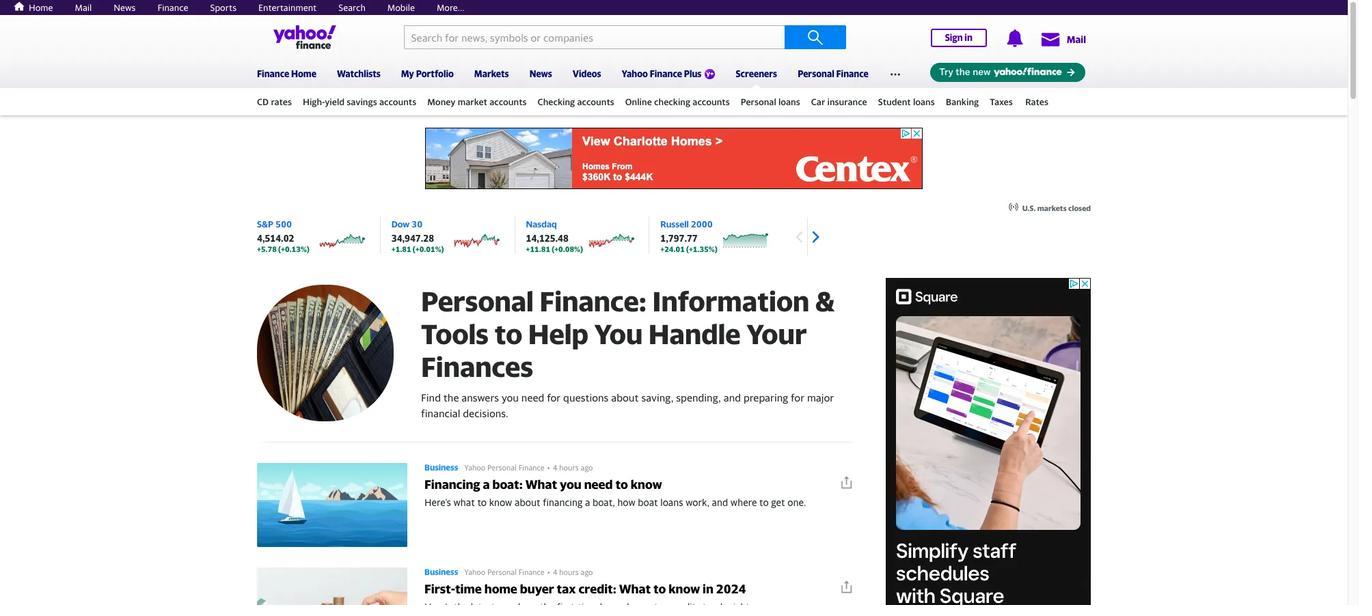 Task type: vqa. For each thing, say whether or not it's contained in the screenshot.
MAJOR
yes



Task type: describe. For each thing, give the bounding box(es) containing it.
34,947.28
[[392, 233, 434, 244]]

find
[[421, 392, 441, 404]]

finance up buyer
[[519, 568, 545, 577]]

finance home link
[[257, 59, 316, 85]]

0 vertical spatial yahoo
[[622, 68, 648, 79]]

online
[[625, 96, 652, 107]]

banking
[[946, 96, 979, 107]]

try the new yahoo finance image
[[930, 63, 1086, 82]]

high-yield savings accounts link
[[303, 90, 417, 113]]

business for financing
[[425, 463, 458, 473]]

credit:
[[579, 583, 617, 597]]

1,797.77
[[661, 233, 698, 244]]

1 horizontal spatial you
[[560, 478, 582, 492]]

personal finance link
[[798, 59, 869, 85]]

personal for personal finance
[[798, 68, 835, 79]]

0 horizontal spatial mail link
[[75, 2, 92, 13]]

• for what
[[547, 464, 550, 472]]

tax
[[557, 583, 576, 597]]

1 horizontal spatial what
[[619, 583, 651, 597]]

premium yahoo finance logo image
[[705, 69, 715, 79]]

more...
[[437, 2, 465, 13]]

get
[[771, 497, 785, 509]]

30
[[412, 219, 423, 230]]

home
[[485, 583, 517, 597]]

time
[[455, 583, 482, 597]]

0 horizontal spatial home
[[29, 2, 53, 13]]

s&p 500 4,514.02 +5.78 (+0.13%)
[[257, 219, 310, 254]]

1 vertical spatial and
[[712, 497, 728, 509]]

money market accounts link
[[427, 90, 527, 113]]

financing
[[425, 478, 480, 492]]

to up how
[[616, 478, 628, 492]]

personal finance: information & tools to help you handle your finances
[[421, 285, 835, 384]]

personal up home
[[488, 568, 517, 577]]

u.s. markets closed
[[1023, 204, 1091, 213]]

• for buyer
[[547, 568, 550, 577]]

car insurance
[[811, 96, 867, 107]]

russell
[[661, 219, 689, 230]]

first-time home buyer tax credit: what to know in 2024 link
[[257, 557, 859, 606]]

work,
[[686, 497, 710, 509]]

screeners link
[[736, 59, 777, 88]]

sports
[[210, 2, 237, 13]]

portfolio
[[416, 68, 454, 79]]

sign in link
[[931, 29, 987, 47]]

closed
[[1069, 204, 1091, 213]]

you inside "find the answers you need for questions about saving, spending, and preparing for major financial decisions."
[[502, 392, 519, 404]]

1 horizontal spatial mail link
[[1041, 27, 1086, 51]]

search link
[[339, 2, 366, 13]]

sign in
[[945, 32, 972, 43]]

to right the what on the bottom left
[[477, 497, 487, 509]]

information
[[653, 285, 810, 318]]

taxes link
[[990, 90, 1015, 113]]

first-
[[425, 583, 455, 597]]

yield
[[325, 96, 345, 107]]

plus
[[684, 68, 702, 79]]

hours for you
[[559, 464, 579, 472]]

0 vertical spatial advertisement region
[[425, 128, 923, 189]]

yahoo for first-time home buyer tax credit: what to know in 2024
[[464, 568, 486, 577]]

where
[[731, 497, 757, 509]]

1 horizontal spatial news link
[[530, 59, 552, 85]]

screeners
[[736, 68, 777, 79]]

mail inside mail link
[[1067, 33, 1086, 45]]

financing
[[543, 497, 583, 509]]

checking
[[654, 96, 691, 107]]

nasdaq 14,125.48 +11.81 (+0.08%)
[[526, 219, 583, 254]]

entertainment
[[258, 2, 317, 13]]

rates
[[271, 96, 292, 107]]

tools
[[421, 318, 489, 351]]

boat,
[[593, 497, 615, 509]]

&
[[816, 285, 835, 318]]

markets
[[474, 68, 509, 79]]

russell 2000 1,797.77 +24.01 (+1.35%)
[[661, 219, 718, 254]]

my portfolio link
[[401, 59, 454, 85]]

1 vertical spatial advertisement region
[[886, 278, 1091, 606]]

0 horizontal spatial know
[[489, 497, 512, 509]]

checking accounts
[[538, 96, 614, 107]]

preparing
[[744, 392, 788, 404]]

markets link
[[474, 59, 509, 85]]

0 vertical spatial news
[[114, 2, 136, 13]]

major
[[807, 392, 834, 404]]

finance up cd rates link
[[257, 68, 289, 79]]

to left get
[[760, 497, 769, 509]]

nasdaq
[[526, 219, 557, 230]]

personal finance
[[798, 68, 869, 79]]

1 vertical spatial need
[[584, 478, 613, 492]]

my
[[401, 68, 414, 79]]

500
[[275, 219, 292, 230]]

business for first-
[[425, 568, 458, 578]]

personal loans link
[[741, 90, 800, 113]]

videos
[[573, 68, 601, 79]]

0 horizontal spatial mail
[[75, 2, 92, 13]]

0 vertical spatial a
[[483, 478, 490, 492]]

u.s.
[[1023, 204, 1036, 213]]

business yahoo personal finance • 4 hours ago for boat:
[[425, 463, 593, 473]]

14,125.48
[[526, 233, 569, 244]]

notifications image
[[1007, 29, 1024, 47]]

mobile
[[388, 2, 415, 13]]

savings
[[347, 96, 377, 107]]

know inside financing a boat: what you need to know link
[[631, 478, 662, 492]]

dow 30 link
[[392, 219, 423, 230]]

1 vertical spatial in
[[703, 583, 714, 597]]

+24.01
[[661, 245, 685, 254]]

1 for from the left
[[547, 392, 561, 404]]

more... link
[[437, 2, 465, 13]]

accounts inside high-yield savings accounts link
[[379, 96, 417, 107]]

navigation containing finance home
[[0, 56, 1348, 116]]

how
[[618, 497, 636, 509]]

1 vertical spatial about
[[515, 497, 541, 509]]

Search for news, symbols or companies text field
[[404, 25, 785, 49]]

first-time home buyer tax credit: what to know in 2024
[[425, 583, 746, 597]]

what
[[454, 497, 475, 509]]



Task type: locate. For each thing, give the bounding box(es) containing it.
sign
[[945, 32, 963, 43]]

1 horizontal spatial for
[[791, 392, 805, 404]]

1 horizontal spatial mail
[[1067, 33, 1086, 45]]

1 horizontal spatial in
[[965, 32, 972, 43]]

questions
[[563, 392, 609, 404]]

you up financing
[[560, 478, 582, 492]]

0 vertical spatial what
[[525, 478, 557, 492]]

yahoo for financing a boat: what you need to know
[[464, 464, 486, 472]]

personal for personal finance: information & tools to help you handle your finances
[[421, 285, 534, 318]]

0 vertical spatial •
[[547, 464, 550, 472]]

loans for personal loans
[[779, 96, 800, 107]]

0 horizontal spatial for
[[547, 392, 561, 404]]

mail link right home link
[[75, 2, 92, 13]]

personal up car
[[798, 68, 835, 79]]

0 vertical spatial know
[[631, 478, 662, 492]]

0 vertical spatial need
[[522, 392, 544, 404]]

find the answers you need for questions about saving, spending, and preparing for major financial decisions.
[[421, 392, 834, 419]]

accounts inside money market accounts link
[[490, 96, 527, 107]]

about down financing a boat: what you need to know
[[515, 497, 541, 509]]

for left major
[[791, 392, 805, 404]]

advertisement region
[[425, 128, 923, 189], [886, 278, 1091, 606]]

2 4 from the top
[[553, 568, 558, 577]]

1 vertical spatial hours
[[559, 568, 579, 577]]

business up the first-
[[425, 568, 458, 578]]

hours up financing a boat: what you need to know
[[559, 464, 579, 472]]

4 up tax
[[553, 568, 558, 577]]

0 horizontal spatial loans
[[661, 497, 683, 509]]

news link left finance link
[[114, 2, 136, 13]]

1 vertical spatial you
[[560, 478, 582, 492]]

nasdaq link
[[526, 219, 557, 230]]

home link
[[10, 1, 53, 13]]

0 vertical spatial business yahoo personal finance • 4 hours ago
[[425, 463, 593, 473]]

russell 2000 link
[[661, 219, 713, 230]]

0 vertical spatial hours
[[559, 464, 579, 472]]

taxes
[[990, 96, 1013, 107]]

my portfolio
[[401, 68, 454, 79]]

loans
[[779, 96, 800, 107], [913, 96, 935, 107], [661, 497, 683, 509]]

money market accounts
[[427, 96, 527, 107]]

student loans
[[878, 96, 935, 107]]

loans left car
[[779, 96, 800, 107]]

hours for tax
[[559, 568, 579, 577]]

know inside first-time home buyer tax credit: what to know in 2024 link
[[669, 583, 700, 597]]

business yahoo personal finance • 4 hours ago for home
[[425, 568, 593, 578]]

financing a boat: what you need to know
[[425, 478, 662, 492]]

personal down screeners link
[[741, 96, 776, 107]]

know left 2024
[[669, 583, 700, 597]]

finance:
[[540, 285, 647, 318]]

about inside "find the answers you need for questions about saving, spending, and preparing for major financial decisions."
[[611, 392, 639, 404]]

2 hours from the top
[[559, 568, 579, 577]]

ago for credit:
[[581, 568, 593, 577]]

4 up financing a boat: what you need to know
[[553, 464, 558, 472]]

0 horizontal spatial about
[[515, 497, 541, 509]]

0 vertical spatial about
[[611, 392, 639, 404]]

0 vertical spatial home
[[29, 2, 53, 13]]

to inside the personal finance: information & tools to help you handle your finances
[[495, 318, 523, 351]]

1 vertical spatial ago
[[581, 568, 593, 577]]

boat
[[638, 497, 658, 509]]

high-
[[303, 96, 325, 107]]

yahoo up "time"
[[464, 568, 486, 577]]

business yahoo personal finance • 4 hours ago up home
[[425, 568, 593, 578]]

1 horizontal spatial home
[[291, 68, 316, 79]]

what right credit:
[[619, 583, 651, 597]]

need inside "find the answers you need for questions about saving, spending, and preparing for major financial decisions."
[[522, 392, 544, 404]]

1 horizontal spatial a
[[585, 497, 590, 509]]

0 horizontal spatial in
[[703, 583, 714, 597]]

watchlists link
[[337, 59, 381, 85]]

yahoo up financing in the left bottom of the page
[[464, 464, 486, 472]]

•
[[547, 464, 550, 472], [547, 568, 550, 577]]

0 vertical spatial in
[[965, 32, 972, 43]]

1 vertical spatial news link
[[530, 59, 552, 85]]

4 for what
[[553, 464, 558, 472]]

1 horizontal spatial loans
[[779, 96, 800, 107]]

mobile link
[[388, 2, 415, 13]]

1 horizontal spatial news
[[530, 68, 552, 79]]

finance left plus
[[650, 68, 682, 79]]

and right work,
[[712, 497, 728, 509]]

4 accounts from the left
[[693, 96, 730, 107]]

yahoo up online
[[622, 68, 648, 79]]

+1.81
[[392, 245, 411, 254]]

accounts down my
[[379, 96, 417, 107]]

cd rates
[[257, 96, 292, 107]]

rates
[[1026, 96, 1049, 107]]

1 vertical spatial a
[[585, 497, 590, 509]]

loans right boat at the left
[[661, 497, 683, 509]]

0 horizontal spatial what
[[525, 478, 557, 492]]

personal up boat:
[[488, 464, 517, 472]]

a
[[483, 478, 490, 492], [585, 497, 590, 509]]

loans for student loans
[[913, 96, 935, 107]]

search image
[[807, 29, 823, 45]]

in right sign
[[965, 32, 972, 43]]

1 4 from the top
[[553, 464, 558, 472]]

to left the help on the bottom left of the page
[[495, 318, 523, 351]]

personal finance: information & tools to help you handle your finances image
[[257, 285, 394, 422]]

for
[[547, 392, 561, 404], [791, 392, 805, 404]]

1 • from the top
[[547, 464, 550, 472]]

student
[[878, 96, 911, 107]]

sports link
[[210, 2, 237, 13]]

dow 30 34,947.28 +1.81 (+0.01%)
[[392, 219, 444, 254]]

a left the boat,
[[585, 497, 590, 509]]

financial
[[421, 407, 460, 419]]

accounts inside the online checking accounts link
[[693, 96, 730, 107]]

online checking accounts
[[625, 96, 730, 107]]

1 accounts from the left
[[379, 96, 417, 107]]

mail link right the 'notifications' icon
[[1041, 27, 1086, 51]]

1 hours from the top
[[559, 464, 579, 472]]

0 vertical spatial mail link
[[75, 2, 92, 13]]

money
[[427, 96, 456, 107]]

and inside "find the answers you need for questions about saving, spending, and preparing for major financial decisions."
[[724, 392, 741, 404]]

student loans link
[[878, 90, 935, 113]]

personal for personal loans
[[741, 96, 776, 107]]

2 business yahoo personal finance • 4 hours ago from the top
[[425, 568, 593, 578]]

1 vertical spatial 4
[[553, 568, 558, 577]]

1 vertical spatial business
[[425, 568, 458, 578]]

loans right "student"
[[913, 96, 935, 107]]

0 horizontal spatial news
[[114, 2, 136, 13]]

your
[[747, 318, 807, 351]]

news up checking
[[530, 68, 552, 79]]

0 vertical spatial 4
[[553, 464, 558, 472]]

s&p 500 link
[[257, 219, 292, 230]]

1 business yahoo personal finance • 4 hours ago from the top
[[425, 463, 593, 473]]

what
[[525, 478, 557, 492], [619, 583, 651, 597]]

you
[[502, 392, 519, 404], [560, 478, 582, 492]]

0 vertical spatial you
[[502, 392, 519, 404]]

you up decisions.
[[502, 392, 519, 404]]

1 vertical spatial •
[[547, 568, 550, 577]]

accounts down premium yahoo finance logo
[[693, 96, 730, 107]]

next image
[[805, 227, 826, 247]]

in inside 'link'
[[965, 32, 972, 43]]

0 vertical spatial mail
[[75, 2, 92, 13]]

accounts down markets
[[490, 96, 527, 107]]

to right credit:
[[654, 583, 666, 597]]

2 vertical spatial know
[[669, 583, 700, 597]]

financing a boat: what you need to know link
[[257, 453, 859, 557]]

news left finance link
[[114, 2, 136, 13]]

2 business from the top
[[425, 568, 458, 578]]

1 vertical spatial what
[[619, 583, 651, 597]]

know up boat at the left
[[631, 478, 662, 492]]

navigation
[[0, 56, 1348, 116]]

markets
[[1038, 204, 1067, 213]]

1 vertical spatial yahoo
[[464, 464, 486, 472]]

search
[[339, 2, 366, 13]]

0 horizontal spatial you
[[502, 392, 519, 404]]

ago for need
[[581, 464, 593, 472]]

entertainment link
[[258, 2, 317, 13]]

finance up "insurance"
[[836, 68, 869, 79]]

previous image
[[789, 227, 809, 247]]

news link
[[114, 2, 136, 13], [530, 59, 552, 85]]

(+0.01%)
[[413, 245, 444, 254]]

and left preparing
[[724, 392, 741, 404]]

to
[[495, 318, 523, 351], [616, 478, 628, 492], [477, 497, 487, 509], [760, 497, 769, 509], [654, 583, 666, 597]]

mail right the 'notifications' icon
[[1067, 33, 1086, 45]]

what up financing
[[525, 478, 557, 492]]

ago up first-time home buyer tax credit: what to know in 2024
[[581, 568, 593, 577]]

social media share article menu image
[[840, 581, 853, 594]]

buyer
[[520, 583, 554, 597]]

2 horizontal spatial loans
[[913, 96, 935, 107]]

news link up checking
[[530, 59, 552, 85]]

hours
[[559, 464, 579, 472], [559, 568, 579, 577]]

personal loans
[[741, 96, 800, 107]]

accounts inside checking accounts link
[[577, 96, 614, 107]]

help
[[528, 318, 589, 351]]

1 vertical spatial mail
[[1067, 33, 1086, 45]]

1 horizontal spatial know
[[631, 478, 662, 492]]

1 horizontal spatial need
[[584, 478, 613, 492]]

accounts
[[379, 96, 417, 107], [490, 96, 527, 107], [577, 96, 614, 107], [693, 96, 730, 107]]

• up buyer
[[547, 568, 550, 577]]

you
[[594, 318, 643, 351]]

3 accounts from the left
[[577, 96, 614, 107]]

1 vertical spatial business yahoo personal finance • 4 hours ago
[[425, 568, 593, 578]]

• up financing a boat: what you need to know
[[547, 464, 550, 472]]

insurance
[[828, 96, 867, 107]]

0 horizontal spatial a
[[483, 478, 490, 492]]

s&p
[[257, 219, 273, 230]]

1 vertical spatial news
[[530, 68, 552, 79]]

cd
[[257, 96, 269, 107]]

know down boat:
[[489, 497, 512, 509]]

handle
[[649, 318, 741, 351]]

1 horizontal spatial about
[[611, 392, 639, 404]]

business yahoo personal finance • 4 hours ago up boat:
[[425, 463, 593, 473]]

+11.81
[[526, 245, 550, 254]]

in left 2024
[[703, 583, 714, 597]]

4
[[553, 464, 558, 472], [553, 568, 558, 577]]

finance up financing a boat: what you need to know
[[519, 464, 545, 472]]

2 accounts from the left
[[490, 96, 527, 107]]

1 vertical spatial home
[[291, 68, 316, 79]]

finance home
[[257, 68, 316, 79]]

(+1.35%)
[[686, 245, 718, 254]]

2 • from the top
[[547, 568, 550, 577]]

car insurance link
[[811, 90, 867, 113]]

market
[[458, 96, 487, 107]]

ago up the boat,
[[581, 464, 593, 472]]

social media share article menu image
[[840, 476, 853, 490]]

0 horizontal spatial news link
[[114, 2, 136, 13]]

1 vertical spatial know
[[489, 497, 512, 509]]

need right answers
[[522, 392, 544, 404]]

finance link
[[158, 2, 188, 13]]

dow
[[392, 219, 410, 230]]

(+0.08%)
[[552, 245, 583, 254]]

a left boat:
[[483, 478, 490, 492]]

business up financing in the left bottom of the page
[[425, 463, 458, 473]]

need up the boat,
[[584, 478, 613, 492]]

about left the saving,
[[611, 392, 639, 404]]

0 vertical spatial business
[[425, 463, 458, 473]]

home
[[29, 2, 53, 13], [291, 68, 316, 79]]

boat:
[[493, 478, 523, 492]]

about
[[611, 392, 639, 404], [515, 497, 541, 509]]

4 for buyer
[[553, 568, 558, 577]]

personal up finances
[[421, 285, 534, 318]]

0 vertical spatial and
[[724, 392, 741, 404]]

know
[[631, 478, 662, 492], [489, 497, 512, 509], [669, 583, 700, 597]]

personal
[[798, 68, 835, 79], [741, 96, 776, 107], [421, 285, 534, 318], [488, 464, 517, 472], [488, 568, 517, 577]]

2024
[[716, 583, 746, 597]]

news
[[114, 2, 136, 13], [530, 68, 552, 79]]

online checking accounts link
[[625, 90, 730, 113]]

for left questions
[[547, 392, 561, 404]]

accounts down videos
[[577, 96, 614, 107]]

2 ago from the top
[[581, 568, 593, 577]]

the
[[444, 392, 459, 404]]

2 vertical spatial yahoo
[[464, 568, 486, 577]]

2 horizontal spatial know
[[669, 583, 700, 597]]

1 ago from the top
[[581, 464, 593, 472]]

hours up tax
[[559, 568, 579, 577]]

yahoo
[[622, 68, 648, 79], [464, 464, 486, 472], [464, 568, 486, 577]]

finance left sports link
[[158, 2, 188, 13]]

saving,
[[642, 392, 674, 404]]

0 horizontal spatial need
[[522, 392, 544, 404]]

personal inside the personal finance: information & tools to help you handle your finances
[[421, 285, 534, 318]]

2 for from the left
[[791, 392, 805, 404]]

mail right home link
[[75, 2, 92, 13]]

0 vertical spatial ago
[[581, 464, 593, 472]]

1 vertical spatial mail link
[[1041, 27, 1086, 51]]

1 business from the top
[[425, 463, 458, 473]]

0 vertical spatial news link
[[114, 2, 136, 13]]



